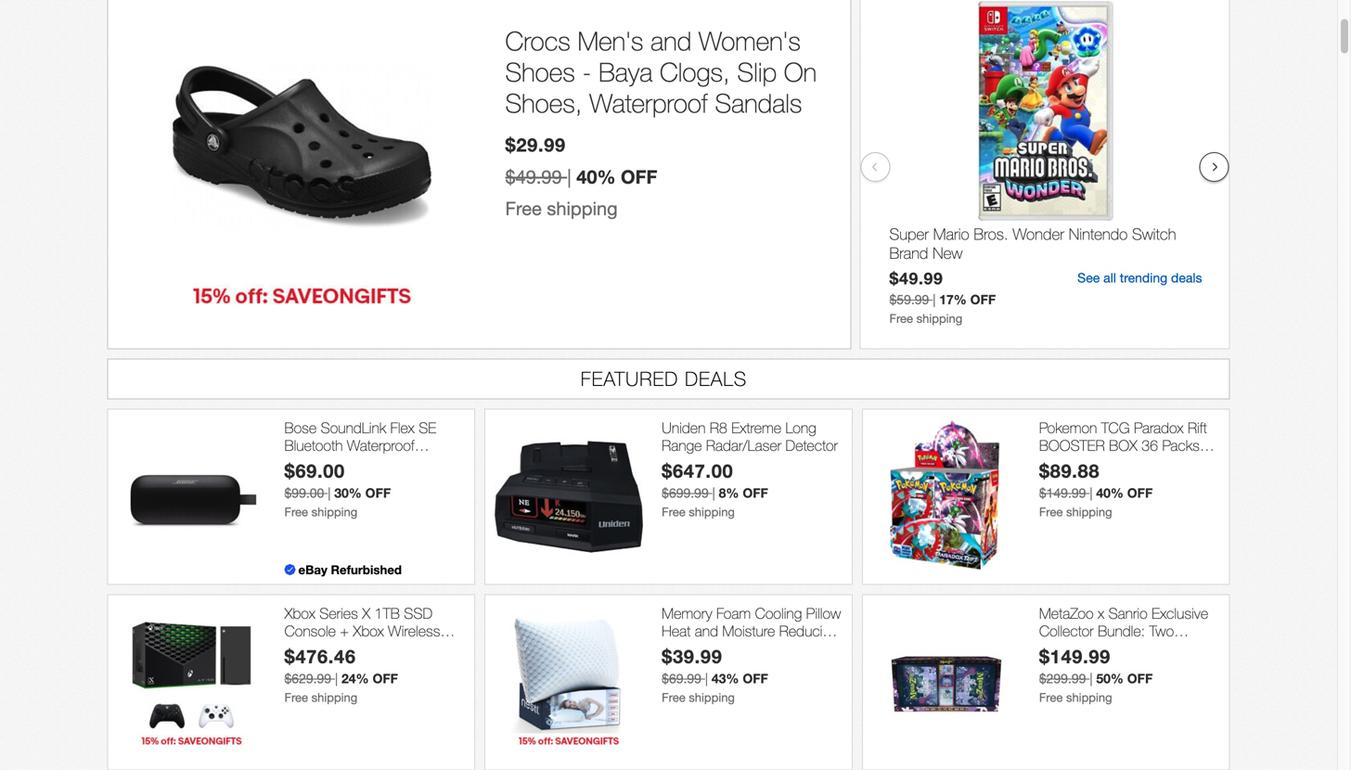 Task type: describe. For each thing, give the bounding box(es) containing it.
refurbished inside bose soundlink flex se bluetooth waterproof speaker, certified refurbished
[[284, 472, 358, 490]]

radar/laser
[[706, 437, 781, 454]]

bros.
[[974, 224, 1008, 243]]

se
[[419, 419, 436, 436]]

+ inside xbox series x 1tb ssd console + xbox wireless controller robot white
[[340, 622, 349, 640]]

$149.99 $299.99 | 50% off free shipping
[[1039, 646, 1153, 705]]

long
[[786, 419, 816, 436]]

$39.99
[[662, 646, 722, 668]]

on
[[784, 57, 817, 87]]

new inside the pokemon tcg paradox rift booster box 36 packs sealed new
[[1086, 454, 1115, 472]]

24%
[[342, 671, 369, 686]]

crocs men's and women's shoes - baya clogs, slip on shoes, waterproof sandals link
[[505, 25, 832, 119]]

silk
[[684, 640, 705, 658]]

$149.99 inside $89.88 $149.99 | 40% off free shipping
[[1039, 486, 1086, 501]]

women's
[[699, 25, 801, 56]]

flex
[[390, 419, 415, 436]]

free inside the $69.00 $99.00 | 30% off free shipping
[[284, 505, 308, 519]]

extreme
[[732, 419, 781, 436]]

0 horizontal spatial xbox
[[284, 604, 315, 622]]

$49.99 for $49.99
[[890, 269, 943, 288]]

packs
[[1162, 437, 1200, 454]]

soundlink
[[321, 419, 386, 436]]

console
[[284, 622, 336, 640]]

foam
[[716, 604, 751, 622]]

shipping inside uniden r8 extreme long range radar/laser detector $647.00 $699.99 | 8% off free shipping
[[689, 505, 735, 519]]

memory
[[662, 604, 712, 622]]

men's
[[578, 25, 643, 56]]

featured deals
[[581, 367, 747, 390]]

| inside the $69.00 $99.00 | 30% off free shipping
[[328, 486, 331, 501]]

40% inside $89.88 $149.99 | 40% off free shipping
[[1096, 486, 1124, 501]]

$59.99 | 17% off free shipping
[[890, 292, 996, 326]]

free inside $149.99 $299.99 | 50% off free shipping
[[1039, 691, 1063, 705]]

free inside $89.88 $149.99 | 40% off free shipping
[[1039, 505, 1063, 519]]

off inside $476.46 $629.99 | 24% off free shipping
[[373, 671, 398, 686]]

shipping inside $476.46 $629.99 | 24% off free shipping
[[311, 691, 358, 705]]

super mario bros. wonder  nintendo switch brand new link
[[890, 224, 1202, 266]]

see
[[1078, 270, 1100, 285]]

$89.88
[[1039, 460, 1100, 482]]

$699.99
[[662, 486, 709, 501]]

| inside $49.99 | 40% off
[[567, 166, 571, 188]]

metazoo x sanrio exclusive collector bundle: two boosters, promos + accessories
[[1039, 604, 1208, 676]]

shipping inside the $69.00 $99.00 | 30% off free shipping
[[311, 505, 358, 519]]

mario
[[933, 224, 969, 243]]

wonder
[[1013, 224, 1064, 243]]

ice
[[662, 640, 680, 658]]

free inside $476.46 $629.99 | 24% off free shipping
[[284, 691, 308, 705]]

ebay
[[298, 562, 327, 577]]

super mario bros. wonder  nintendo switch brand new
[[890, 224, 1176, 262]]

sanrio
[[1109, 604, 1148, 622]]

deals
[[685, 367, 747, 390]]

r8
[[710, 419, 727, 436]]

infused
[[762, 640, 807, 658]]

$49.99 for $49.99 | 40% off
[[505, 166, 562, 188]]

and inside crocs men's and women's shoes - baya clogs, slip on shoes, waterproof sandals
[[651, 25, 692, 56]]

$69.99
[[662, 671, 702, 686]]

off inside $39.99 $69.99 | 43% off free shipping
[[743, 671, 768, 686]]

series
[[319, 604, 358, 622]]

memory foam cooling pillow heat and moisture reducing ice silk and gel infused link
[[662, 604, 842, 658]]

tcg
[[1101, 419, 1130, 436]]

43%
[[712, 671, 739, 686]]

moisture
[[722, 622, 775, 640]]

sandals
[[715, 88, 802, 118]]

free inside the $59.99 | 17% off free shipping
[[890, 311, 913, 326]]

30%
[[334, 486, 362, 501]]

| inside $149.99 $299.99 | 50% off free shipping
[[1090, 671, 1093, 686]]

free inside $39.99 $69.99 | 43% off free shipping
[[662, 691, 686, 705]]

metazoo
[[1039, 604, 1094, 622]]

super
[[890, 224, 929, 243]]

+ inside metazoo x sanrio exclusive collector bundle: two boosters, promos + accessories
[[1153, 640, 1162, 658]]

cooling
[[755, 604, 802, 622]]

new inside "super mario bros. wonder  nintendo switch brand new"
[[933, 243, 963, 262]]

$89.88 $149.99 | 40% off free shipping
[[1039, 460, 1153, 519]]

$299.99
[[1039, 671, 1086, 686]]

crocs
[[505, 25, 570, 56]]

featured
[[581, 367, 679, 390]]

shipping inside $39.99 $69.99 | 43% off free shipping
[[689, 691, 735, 705]]

heat
[[662, 622, 691, 640]]

| inside the $59.99 | 17% off free shipping
[[933, 292, 936, 307]]

two
[[1149, 622, 1174, 640]]

all
[[1104, 270, 1116, 285]]

x
[[362, 604, 370, 622]]

shipping down $49.99 | 40% off
[[547, 198, 618, 220]]

| inside $39.99 $69.99 | 43% off free shipping
[[705, 671, 708, 686]]

$476.46 $629.99 | 24% off free shipping
[[284, 646, 398, 705]]

17%
[[939, 292, 967, 307]]

pokemon
[[1039, 419, 1097, 436]]

and up silk
[[695, 622, 718, 640]]

gel
[[737, 640, 758, 658]]

1 horizontal spatial xbox
[[353, 622, 384, 640]]

shoes
[[505, 57, 575, 87]]

xbox series x 1tb ssd console + xbox wireless controller robot white
[[284, 604, 440, 658]]

rift
[[1188, 419, 1207, 436]]

bose soundlink flex se bluetooth waterproof speaker, certified refurbished link
[[284, 419, 465, 490]]

bose
[[284, 419, 317, 436]]

x
[[1098, 604, 1104, 622]]



Task type: locate. For each thing, give the bounding box(es) containing it.
36
[[1142, 437, 1158, 454]]

shipping down "$89.88"
[[1066, 505, 1112, 519]]

collector
[[1039, 622, 1094, 640]]

1 horizontal spatial $49.99
[[890, 269, 943, 288]]

| inside $89.88 $149.99 | 40% off free shipping
[[1090, 486, 1093, 501]]

new down "box"
[[1086, 454, 1115, 472]]

range
[[662, 437, 702, 454]]

$149.99 up $299.99
[[1039, 646, 1111, 668]]

off inside the $59.99 | 17% off free shipping
[[970, 292, 996, 307]]

accessories
[[1039, 658, 1113, 676]]

| inside uniden r8 extreme long range radar/laser detector $647.00 $699.99 | 8% off free shipping
[[712, 486, 715, 501]]

and
[[651, 25, 692, 56], [695, 622, 718, 640], [709, 640, 733, 658]]

new
[[933, 243, 963, 262], [1086, 454, 1115, 472]]

40% up free shipping
[[577, 166, 616, 188]]

+ down two
[[1153, 640, 1162, 658]]

$39.99 $69.99 | 43% off free shipping
[[662, 646, 768, 705]]

$49.99 up $59.99
[[890, 269, 943, 288]]

clogs,
[[660, 57, 730, 87]]

| left '50%'
[[1090, 671, 1093, 686]]

wireless
[[388, 622, 440, 640]]

speaker,
[[284, 454, 339, 472]]

xbox series x 1tb ssd console + xbox wireless controller robot white link
[[284, 604, 465, 658]]

uniden r8 extreme long range radar/laser detector link
[[662, 419, 842, 454]]

xbox
[[284, 604, 315, 622], [353, 622, 384, 640]]

bundle:
[[1098, 622, 1145, 640]]

1 vertical spatial new
[[1086, 454, 1115, 472]]

0 horizontal spatial new
[[933, 243, 963, 262]]

| left 43%
[[705, 671, 708, 686]]

certified
[[343, 454, 394, 472]]

off inside $89.88 $149.99 | 40% off free shipping
[[1127, 486, 1153, 501]]

2 $149.99 from the top
[[1039, 646, 1111, 668]]

shoes,
[[505, 88, 582, 118]]

1tb
[[375, 604, 400, 622]]

baya
[[599, 57, 653, 87]]

off inside the $69.00 $99.00 | 30% off free shipping
[[365, 486, 391, 501]]

booster
[[1039, 437, 1105, 454]]

40% down "$89.88"
[[1096, 486, 1124, 501]]

shipping down the 24%
[[311, 691, 358, 705]]

refurbished up x
[[331, 562, 402, 577]]

ebay refurbished
[[298, 562, 402, 577]]

40%
[[577, 166, 616, 188], [1096, 486, 1124, 501]]

free down $299.99
[[1039, 691, 1063, 705]]

$49.99 | 40% off
[[505, 166, 657, 188]]

shipping
[[547, 198, 618, 220], [917, 311, 963, 326], [311, 505, 358, 519], [689, 505, 735, 519], [1066, 505, 1112, 519], [311, 691, 358, 705], [689, 691, 735, 705], [1066, 691, 1112, 705]]

| down "$89.88"
[[1090, 486, 1093, 501]]

shipping inside $89.88 $149.99 | 40% off free shipping
[[1066, 505, 1112, 519]]

| inside $476.46 $629.99 | 24% off free shipping
[[335, 671, 338, 686]]

shipping down 30%
[[311, 505, 358, 519]]

brand
[[890, 243, 928, 262]]

slip
[[737, 57, 777, 87]]

1 $149.99 from the top
[[1039, 486, 1086, 501]]

free shipping
[[505, 198, 618, 220]]

refurbished down speaker, on the left bottom
[[284, 472, 358, 490]]

bose soundlink flex se bluetooth waterproof speaker, certified refurbished
[[284, 419, 436, 490]]

0 horizontal spatial waterproof
[[347, 437, 415, 454]]

uniden r8 extreme long range radar/laser detector $647.00 $699.99 | 8% off free shipping
[[662, 419, 838, 519]]

box
[[1109, 437, 1138, 454]]

$69.00 $99.00 | 30% off free shipping
[[284, 460, 391, 519]]

new down mario
[[933, 243, 963, 262]]

1 vertical spatial $49.99
[[890, 269, 943, 288]]

trending
[[1120, 270, 1168, 285]]

| up free shipping
[[567, 166, 571, 188]]

metazoo x sanrio exclusive collector bundle: two boosters, promos + accessories link
[[1039, 604, 1220, 676]]

| left the 24%
[[335, 671, 338, 686]]

$149.99 inside $149.99 $299.99 | 50% off free shipping
[[1039, 646, 1111, 668]]

1 horizontal spatial new
[[1086, 454, 1115, 472]]

0 horizontal spatial +
[[340, 622, 349, 640]]

reducing
[[779, 622, 838, 640]]

xbox down x
[[353, 622, 384, 640]]

off inside $149.99 $299.99 | 50% off free shipping
[[1127, 671, 1153, 686]]

off inside uniden r8 extreme long range radar/laser detector $647.00 $699.99 | 8% off free shipping
[[743, 486, 768, 501]]

free down $699.99
[[662, 505, 686, 519]]

0 vertical spatial new
[[933, 243, 963, 262]]

0 vertical spatial $149.99
[[1039, 486, 1086, 501]]

0 horizontal spatial 40%
[[577, 166, 616, 188]]

waterproof down baya in the top left of the page
[[590, 88, 708, 118]]

shipping inside the $59.99 | 17% off free shipping
[[917, 311, 963, 326]]

see all trending deals
[[1078, 270, 1202, 285]]

white
[[389, 640, 424, 658]]

1 horizontal spatial 40%
[[1096, 486, 1124, 501]]

$476.46
[[284, 646, 356, 668]]

$647.00
[[662, 460, 733, 482]]

free down "$89.88"
[[1039, 505, 1063, 519]]

1 vertical spatial 40%
[[1096, 486, 1124, 501]]

ssd
[[404, 604, 433, 622]]

free down $59.99
[[890, 311, 913, 326]]

pokemon tcg paradox rift booster box 36 packs sealed new
[[1039, 419, 1207, 472]]

detector
[[786, 437, 838, 454]]

shipping inside $149.99 $299.99 | 50% off free shipping
[[1066, 691, 1112, 705]]

| left 17%
[[933, 292, 936, 307]]

deals
[[1171, 270, 1202, 285]]

1 horizontal spatial +
[[1153, 640, 1162, 658]]

$59.99
[[890, 292, 929, 307]]

paradox
[[1134, 419, 1184, 436]]

free down $629.99
[[284, 691, 308, 705]]

| left 30%
[[328, 486, 331, 501]]

free down $29.99
[[505, 198, 542, 220]]

0 vertical spatial waterproof
[[590, 88, 708, 118]]

free down the $69.99
[[662, 691, 686, 705]]

$69.00
[[284, 460, 345, 482]]

switch
[[1132, 224, 1176, 243]]

1 horizontal spatial waterproof
[[590, 88, 708, 118]]

shipping down 8%
[[689, 505, 735, 519]]

bluetooth
[[284, 437, 343, 454]]

free inside uniden r8 extreme long range radar/laser detector $647.00 $699.99 | 8% off free shipping
[[662, 505, 686, 519]]

1 vertical spatial refurbished
[[331, 562, 402, 577]]

xbox up console
[[284, 604, 315, 622]]

shipping down 17%
[[917, 311, 963, 326]]

0 horizontal spatial $49.99
[[505, 166, 562, 188]]

free down $99.00
[[284, 505, 308, 519]]

0 vertical spatial 40%
[[577, 166, 616, 188]]

0 vertical spatial refurbished
[[284, 472, 358, 490]]

| left 8%
[[712, 486, 715, 501]]

0 vertical spatial $49.99
[[505, 166, 562, 188]]

and left gel
[[709, 640, 733, 658]]

1 vertical spatial $149.99
[[1039, 646, 1111, 668]]

shipping down '50%'
[[1066, 691, 1112, 705]]

sealed
[[1039, 454, 1082, 472]]

waterproof inside crocs men's and women's shoes - baya clogs, slip on shoes, waterproof sandals
[[590, 88, 708, 118]]

robot
[[347, 640, 385, 658]]

shipping down 43%
[[689, 691, 735, 705]]

crocs men's and women's shoes - baya clogs, slip on shoes, waterproof sandals
[[505, 25, 817, 118]]

controller
[[284, 640, 343, 658]]

nintendo
[[1069, 224, 1128, 243]]

uniden
[[662, 419, 706, 436]]

refurbished
[[284, 472, 358, 490], [331, 562, 402, 577]]

$29.99
[[505, 134, 566, 156]]

$149.99 down "$89.88"
[[1039, 486, 1086, 501]]

$99.00
[[284, 486, 324, 501]]

boosters,
[[1039, 640, 1097, 658]]

waterproof inside bose soundlink flex se bluetooth waterproof speaker, certified refurbished
[[347, 437, 415, 454]]

+
[[340, 622, 349, 640], [1153, 640, 1162, 658]]

1 vertical spatial waterproof
[[347, 437, 415, 454]]

$49.99 inside $49.99 | 40% off
[[505, 166, 562, 188]]

8%
[[719, 486, 739, 501]]

$629.99
[[284, 671, 331, 686]]

and up clogs, in the top of the page
[[651, 25, 692, 56]]

waterproof up certified
[[347, 437, 415, 454]]

$49.99 down $29.99
[[505, 166, 562, 188]]

exclusive
[[1152, 604, 1208, 622]]

-
[[582, 57, 591, 87]]

50%
[[1096, 671, 1124, 686]]

pokemon tcg paradox rift booster box 36 packs sealed new link
[[1039, 419, 1220, 472]]

+ down series
[[340, 622, 349, 640]]



Task type: vqa. For each thing, say whether or not it's contained in the screenshot.
the topmost city
no



